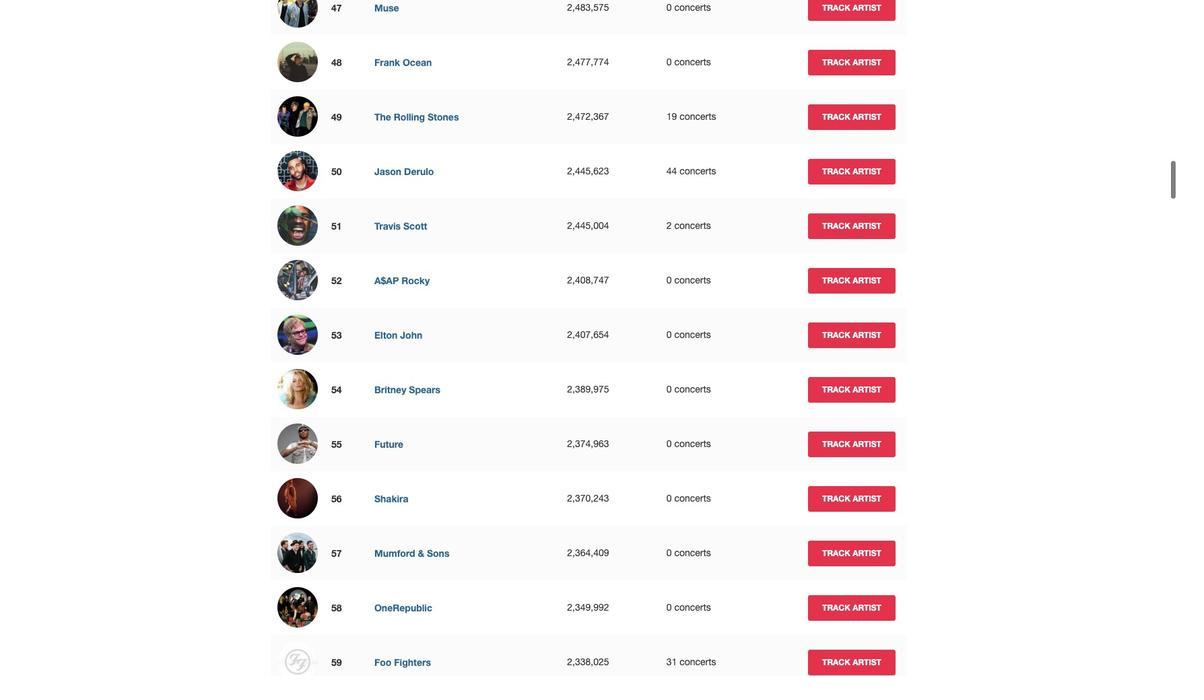 Task type: describe. For each thing, give the bounding box(es) containing it.
mumford
[[375, 548, 415, 559]]

2,407,654
[[568, 329, 610, 340]]

concerts for spears
[[675, 384, 711, 395]]

0 concerts for future
[[667, 439, 711, 449]]

50
[[332, 166, 342, 177]]

54
[[332, 384, 342, 396]]

10 track artist from the top
[[823, 494, 882, 504]]

artist for scott
[[853, 221, 882, 231]]

track artist button for rolling
[[809, 104, 896, 130]]

elton john link
[[375, 329, 423, 341]]

artist for derulo
[[853, 166, 882, 176]]

track artist for rolling
[[823, 112, 882, 122]]

track for &
[[823, 548, 851, 558]]

12 track artist from the top
[[823, 603, 882, 613]]

artist for rocky
[[853, 275, 882, 285]]

31
[[667, 657, 677, 668]]

0 for shakira
[[667, 493, 672, 504]]

55
[[332, 439, 342, 450]]

44 concerts
[[667, 166, 717, 177]]

12 artist from the top
[[853, 603, 882, 613]]

0 for onerepublic
[[667, 602, 672, 613]]

48
[[332, 57, 342, 68]]

2,445,004
[[568, 220, 610, 231]]

concerts for john
[[675, 329, 711, 340]]

the rolling stones
[[375, 111, 459, 123]]

1 track artist from the top
[[823, 2, 882, 12]]

track for scott
[[823, 221, 851, 231]]

track for john
[[823, 330, 851, 340]]

10 track artist button from the top
[[809, 486, 896, 512]]

12 track from the top
[[823, 603, 851, 613]]

10 track from the top
[[823, 494, 851, 504]]

0 concerts for onerepublic
[[667, 602, 711, 613]]

track artist for fighters
[[823, 657, 882, 667]]

track artist for derulo
[[823, 166, 882, 176]]

track artist button for derulo
[[809, 159, 896, 184]]

jason derulo link
[[375, 166, 434, 177]]

2,389,975
[[568, 384, 610, 395]]

concerts for &
[[675, 548, 711, 559]]

concerts for derulo
[[680, 166, 717, 177]]

jason
[[375, 166, 402, 177]]

artist for &
[[853, 548, 882, 558]]

artist for john
[[853, 330, 882, 340]]

2 concerts
[[667, 220, 711, 231]]

track artist for john
[[823, 330, 882, 340]]

a$ap rocky
[[375, 275, 430, 286]]

track artist button for john
[[809, 322, 896, 348]]

shakira
[[375, 493, 409, 505]]

31 concerts
[[667, 657, 717, 668]]

concerts for rolling
[[680, 111, 717, 122]]

travis scott
[[375, 220, 428, 232]]

track for fighters
[[823, 657, 851, 667]]

19
[[667, 111, 677, 122]]

foo fighters
[[375, 657, 431, 668]]

concerts for rocky
[[675, 275, 711, 286]]

track for spears
[[823, 384, 851, 395]]

concerts for ocean
[[675, 57, 711, 67]]

0 concerts for muse
[[667, 2, 711, 13]]

artist for fighters
[[853, 657, 882, 667]]

0 concerts for a$ap rocky
[[667, 275, 711, 286]]

concerts for fighters
[[680, 657, 717, 668]]

19 concerts
[[667, 111, 717, 122]]

elton john
[[375, 329, 423, 341]]

jason derulo
[[375, 166, 434, 177]]

fighters
[[394, 657, 431, 668]]

&
[[418, 548, 425, 559]]

57
[[332, 548, 342, 559]]

travis
[[375, 220, 401, 232]]

0 for mumford & sons
[[667, 548, 672, 559]]

1 artist from the top
[[853, 2, 882, 12]]

2,364,409
[[568, 548, 610, 559]]

track for derulo
[[823, 166, 851, 176]]

frank ocean link
[[375, 57, 432, 68]]

track for rocky
[[823, 275, 851, 285]]



Task type: locate. For each thing, give the bounding box(es) containing it.
7 track artist button from the top
[[809, 322, 896, 348]]

11 track from the top
[[823, 548, 851, 558]]

track artist button
[[809, 0, 896, 21], [809, 50, 896, 75], [809, 104, 896, 130], [809, 159, 896, 184], [809, 213, 896, 239], [809, 268, 896, 293], [809, 322, 896, 348], [809, 377, 896, 403], [809, 432, 896, 457], [809, 486, 896, 512], [809, 541, 896, 566], [809, 595, 896, 621], [809, 650, 896, 676]]

track artist
[[823, 2, 882, 12], [823, 57, 882, 67], [823, 112, 882, 122], [823, 166, 882, 176], [823, 221, 882, 231], [823, 275, 882, 285], [823, 330, 882, 340], [823, 384, 882, 395], [823, 439, 882, 449], [823, 494, 882, 504], [823, 548, 882, 558], [823, 603, 882, 613], [823, 657, 882, 667]]

1 track from the top
[[823, 2, 851, 12]]

0 for elton john
[[667, 329, 672, 340]]

9 artist from the top
[[853, 439, 882, 449]]

2,477,774
[[568, 57, 610, 67]]

britney
[[375, 384, 407, 396]]

0 concerts for shakira
[[667, 493, 711, 504]]

9 track artist button from the top
[[809, 432, 896, 457]]

track artist for ocean
[[823, 57, 882, 67]]

7 track from the top
[[823, 330, 851, 340]]

6 artist from the top
[[853, 275, 882, 285]]

7 artist from the top
[[853, 330, 882, 340]]

13 artist from the top
[[853, 657, 882, 667]]

9 0 from the top
[[667, 602, 672, 613]]

3 track from the top
[[823, 112, 851, 122]]

0 for frank ocean
[[667, 57, 672, 67]]

track artist button for fighters
[[809, 650, 896, 676]]

4 0 from the top
[[667, 329, 672, 340]]

mumford & sons link
[[375, 548, 450, 559]]

track for ocean
[[823, 57, 851, 67]]

britney spears
[[375, 384, 441, 396]]

52
[[332, 275, 342, 286]]

muse
[[375, 2, 399, 13]]

2 track from the top
[[823, 57, 851, 67]]

future
[[375, 439, 404, 450]]

8 track artist from the top
[[823, 384, 882, 395]]

6 0 from the top
[[667, 439, 672, 449]]

8 0 concerts from the top
[[667, 548, 711, 559]]

artist for ocean
[[853, 57, 882, 67]]

stones
[[428, 111, 459, 123]]

scott
[[404, 220, 428, 232]]

3 track artist button from the top
[[809, 104, 896, 130]]

59
[[332, 657, 342, 668]]

mumford & sons
[[375, 548, 450, 559]]

rocky
[[402, 275, 430, 286]]

5 0 concerts from the top
[[667, 384, 711, 395]]

sons
[[427, 548, 450, 559]]

5 track artist button from the top
[[809, 213, 896, 239]]

track artist for rocky
[[823, 275, 882, 285]]

the rolling stones link
[[375, 111, 459, 123]]

travis scott link
[[375, 220, 428, 232]]

0 for muse
[[667, 2, 672, 13]]

5 artist from the top
[[853, 221, 882, 231]]

8 track from the top
[[823, 384, 851, 395]]

0 concerts for frank ocean
[[667, 57, 711, 67]]

artist
[[853, 2, 882, 12], [853, 57, 882, 67], [853, 112, 882, 122], [853, 166, 882, 176], [853, 221, 882, 231], [853, 275, 882, 285], [853, 330, 882, 340], [853, 384, 882, 395], [853, 439, 882, 449], [853, 494, 882, 504], [853, 548, 882, 558], [853, 603, 882, 613], [853, 657, 882, 667]]

concerts
[[675, 2, 711, 13], [675, 57, 711, 67], [680, 111, 717, 122], [680, 166, 717, 177], [675, 220, 711, 231], [675, 275, 711, 286], [675, 329, 711, 340], [675, 384, 711, 395], [675, 439, 711, 449], [675, 493, 711, 504], [675, 548, 711, 559], [675, 602, 711, 613], [680, 657, 717, 668]]

2 artist from the top
[[853, 57, 882, 67]]

6 track from the top
[[823, 275, 851, 285]]

track artist for &
[[823, 548, 882, 558]]

2,370,243
[[568, 493, 610, 504]]

track artist button for spears
[[809, 377, 896, 403]]

a$ap
[[375, 275, 399, 286]]

a$ap rocky link
[[375, 275, 430, 286]]

56
[[332, 493, 342, 505]]

foo fighters link
[[375, 657, 431, 668]]

8 artist from the top
[[853, 384, 882, 395]]

track
[[823, 2, 851, 12], [823, 57, 851, 67], [823, 112, 851, 122], [823, 166, 851, 176], [823, 221, 851, 231], [823, 275, 851, 285], [823, 330, 851, 340], [823, 384, 851, 395], [823, 439, 851, 449], [823, 494, 851, 504], [823, 548, 851, 558], [823, 603, 851, 613], [823, 657, 851, 667]]

the
[[375, 111, 391, 123]]

0 concerts for elton john
[[667, 329, 711, 340]]

9 0 concerts from the top
[[667, 602, 711, 613]]

3 track artist from the top
[[823, 112, 882, 122]]

8 0 from the top
[[667, 548, 672, 559]]

1 0 from the top
[[667, 2, 672, 13]]

future link
[[375, 439, 404, 450]]

1 track artist button from the top
[[809, 0, 896, 21]]

onerepublic
[[375, 602, 433, 614]]

0 concerts for mumford & sons
[[667, 548, 711, 559]]

track artist button for &
[[809, 541, 896, 566]]

4 0 concerts from the top
[[667, 329, 711, 340]]

2,349,992
[[568, 602, 610, 613]]

7 track artist from the top
[[823, 330, 882, 340]]

13 track artist from the top
[[823, 657, 882, 667]]

4 track artist button from the top
[[809, 159, 896, 184]]

7 0 concerts from the top
[[667, 493, 711, 504]]

artist for spears
[[853, 384, 882, 395]]

11 track artist button from the top
[[809, 541, 896, 566]]

elton
[[375, 329, 398, 341]]

frank ocean
[[375, 57, 432, 68]]

spears
[[409, 384, 441, 396]]

foo
[[375, 657, 392, 668]]

0 for future
[[667, 439, 672, 449]]

4 artist from the top
[[853, 166, 882, 176]]

muse link
[[375, 2, 399, 13]]

11 track artist from the top
[[823, 548, 882, 558]]

0 concerts
[[667, 2, 711, 13], [667, 57, 711, 67], [667, 275, 711, 286], [667, 329, 711, 340], [667, 384, 711, 395], [667, 439, 711, 449], [667, 493, 711, 504], [667, 548, 711, 559], [667, 602, 711, 613]]

2,338,025
[[568, 657, 610, 668]]

13 track artist button from the top
[[809, 650, 896, 676]]

2 track artist from the top
[[823, 57, 882, 67]]

11 artist from the top
[[853, 548, 882, 558]]

51
[[332, 220, 342, 232]]

3 artist from the top
[[853, 112, 882, 122]]

2,483,575
[[568, 2, 610, 13]]

58
[[332, 602, 342, 614]]

0 for a$ap rocky
[[667, 275, 672, 286]]

frank
[[375, 57, 400, 68]]

9 track artist from the top
[[823, 439, 882, 449]]

shakira link
[[375, 493, 409, 505]]

0 concerts for britney spears
[[667, 384, 711, 395]]

track for rolling
[[823, 112, 851, 122]]

53
[[332, 329, 342, 341]]

12 track artist button from the top
[[809, 595, 896, 621]]

4 track artist from the top
[[823, 166, 882, 176]]

track artist for spears
[[823, 384, 882, 395]]

4 track from the top
[[823, 166, 851, 176]]

artist for rolling
[[853, 112, 882, 122]]

2,472,367
[[568, 111, 610, 122]]

5 track from the top
[[823, 221, 851, 231]]

44
[[667, 166, 677, 177]]

2,445,623
[[568, 166, 610, 177]]

49
[[332, 111, 342, 123]]

6 track artist button from the top
[[809, 268, 896, 293]]

derulo
[[404, 166, 434, 177]]

10 artist from the top
[[853, 494, 882, 504]]

3 0 concerts from the top
[[667, 275, 711, 286]]

2 0 from the top
[[667, 57, 672, 67]]

2 0 concerts from the top
[[667, 57, 711, 67]]

concerts for scott
[[675, 220, 711, 231]]

0
[[667, 2, 672, 13], [667, 57, 672, 67], [667, 275, 672, 286], [667, 329, 672, 340], [667, 384, 672, 395], [667, 439, 672, 449], [667, 493, 672, 504], [667, 548, 672, 559], [667, 602, 672, 613]]

track artist button for scott
[[809, 213, 896, 239]]

3 0 from the top
[[667, 275, 672, 286]]

5 0 from the top
[[667, 384, 672, 395]]

5 track artist from the top
[[823, 221, 882, 231]]

ocean
[[403, 57, 432, 68]]

john
[[400, 329, 423, 341]]

8 track artist button from the top
[[809, 377, 896, 403]]

onerepublic link
[[375, 602, 433, 614]]

2,408,747
[[568, 275, 610, 286]]

2
[[667, 220, 672, 231]]

track artist button for rocky
[[809, 268, 896, 293]]

6 0 concerts from the top
[[667, 439, 711, 449]]

13 track from the top
[[823, 657, 851, 667]]

1 0 concerts from the top
[[667, 2, 711, 13]]

track artist for scott
[[823, 221, 882, 231]]

6 track artist from the top
[[823, 275, 882, 285]]

9 track from the top
[[823, 439, 851, 449]]

2 track artist button from the top
[[809, 50, 896, 75]]

track artist button for ocean
[[809, 50, 896, 75]]

rolling
[[394, 111, 425, 123]]

47
[[332, 2, 342, 13]]

2,374,963
[[568, 439, 610, 449]]

7 0 from the top
[[667, 493, 672, 504]]

0 for britney spears
[[667, 384, 672, 395]]

britney spears link
[[375, 384, 441, 396]]



Task type: vqa. For each thing, say whether or not it's contained in the screenshot.
the 52
yes



